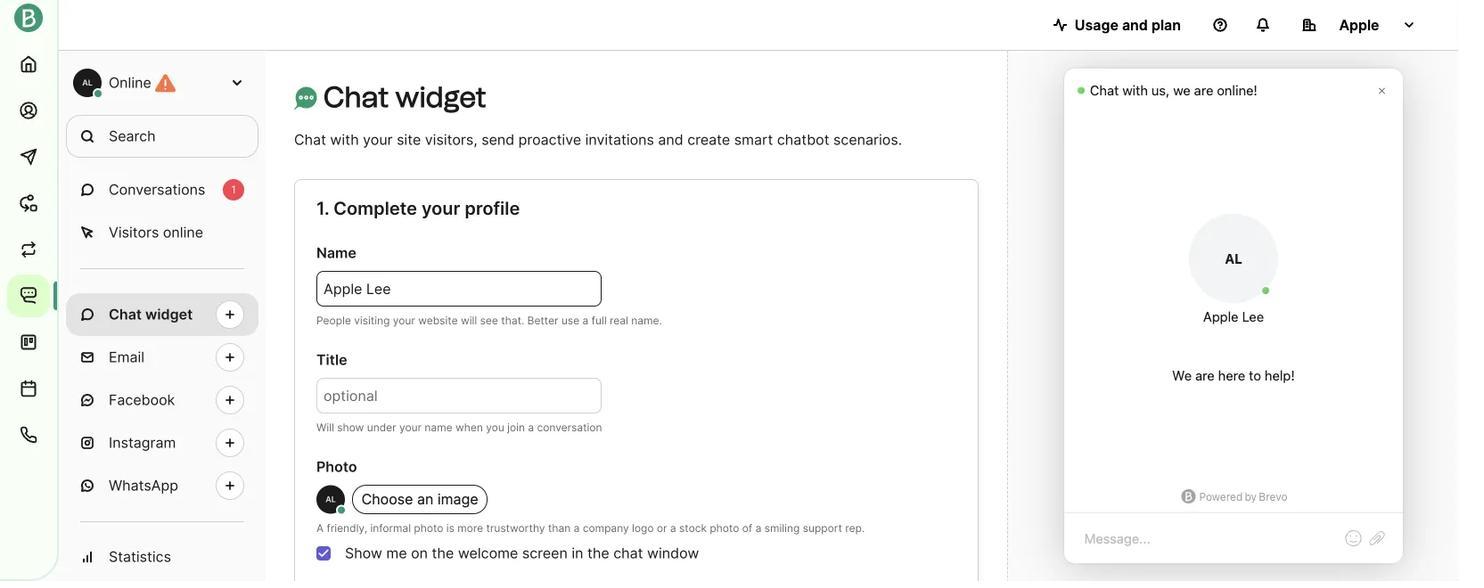 Task type: locate. For each thing, give the bounding box(es) containing it.
2 photo from the left
[[710, 522, 739, 535]]

photo left is
[[414, 522, 443, 535]]

0 horizontal spatial the
[[432, 545, 454, 562]]

a left full
[[583, 314, 589, 327]]

1 horizontal spatial widget
[[395, 80, 486, 114]]

screen
[[522, 545, 568, 562]]

your right visiting
[[393, 314, 415, 327]]

chat
[[614, 545, 643, 562]]

site
[[397, 131, 421, 148]]

scenarios.
[[834, 131, 902, 148]]

me
[[386, 545, 407, 562]]

apple button
[[1288, 7, 1431, 43]]

chat widget up email link
[[109, 306, 193, 323]]

complete
[[334, 197, 417, 219]]

and left "plan"
[[1122, 16, 1148, 33]]

1 horizontal spatial the
[[587, 545, 610, 562]]

the right in
[[587, 545, 610, 562]]

a right or
[[670, 522, 676, 535]]

and
[[1122, 16, 1148, 33], [658, 131, 684, 148]]

name.
[[631, 314, 662, 327]]

create
[[688, 131, 730, 148]]

1 horizontal spatial and
[[1122, 16, 1148, 33]]

statistics link
[[66, 536, 259, 579]]

your for complete
[[422, 197, 460, 219]]

0 vertical spatial widget
[[395, 80, 486, 114]]

see
[[480, 314, 498, 327]]

your left site
[[363, 131, 393, 148]]

the right on
[[432, 545, 454, 562]]

chat
[[323, 80, 389, 114], [294, 131, 326, 148], [109, 306, 142, 323]]

chat left with
[[294, 131, 326, 148]]

1 vertical spatial and
[[658, 131, 684, 148]]

join
[[507, 421, 525, 434]]

widget image
[[294, 87, 317, 110]]

window
[[647, 545, 699, 562]]

use
[[562, 314, 580, 327]]

welcome
[[458, 545, 518, 562]]

al
[[82, 78, 93, 87], [326, 495, 336, 504]]

online
[[163, 224, 203, 241]]

conversations
[[109, 181, 205, 198]]

chat up with
[[323, 80, 389, 114]]

0 horizontal spatial and
[[658, 131, 684, 148]]

under
[[367, 421, 396, 434]]

chat up "email"
[[109, 306, 142, 323]]

the
[[432, 545, 454, 562], [587, 545, 610, 562]]

photo
[[414, 522, 443, 535], [710, 522, 739, 535]]

you
[[486, 421, 504, 434]]

whatsapp link
[[66, 464, 259, 507]]

facebook
[[109, 391, 175, 409]]

0 horizontal spatial al
[[82, 78, 93, 87]]

is
[[446, 522, 455, 535]]

show
[[337, 421, 364, 434]]

0 horizontal spatial photo
[[414, 522, 443, 535]]

instagram
[[109, 434, 176, 452]]

title
[[316, 351, 347, 369]]

name
[[425, 421, 453, 434]]

profile
[[465, 197, 520, 219]]

visitors,
[[425, 131, 478, 148]]

support
[[803, 522, 842, 535]]

and left the create
[[658, 131, 684, 148]]

trustworthy
[[486, 522, 545, 535]]

will
[[316, 421, 334, 434]]

al left online
[[82, 78, 93, 87]]

an
[[417, 491, 434, 508]]

on
[[411, 545, 428, 562]]

will show under your name when you join a conversation
[[316, 421, 602, 434]]

2 the from the left
[[587, 545, 610, 562]]

and inside button
[[1122, 16, 1148, 33]]

1. complete your profile
[[316, 197, 520, 219]]

search link
[[66, 115, 259, 158]]

0 vertical spatial chat widget
[[323, 80, 486, 114]]

when
[[456, 421, 483, 434]]

widget up email link
[[145, 306, 193, 323]]

proactive
[[519, 131, 581, 148]]

0 horizontal spatial chat widget
[[109, 306, 193, 323]]

0 vertical spatial and
[[1122, 16, 1148, 33]]

people
[[316, 314, 351, 327]]

photo left "of" on the right of page
[[710, 522, 739, 535]]

image
[[438, 491, 478, 508]]

1 vertical spatial al
[[326, 495, 336, 504]]

a right "of" on the right of page
[[756, 522, 762, 535]]

your left name
[[399, 421, 422, 434]]

widget
[[395, 80, 486, 114], [145, 306, 193, 323]]

widget up visitors,
[[395, 80, 486, 114]]

0 horizontal spatial widget
[[145, 306, 193, 323]]

your for visiting
[[393, 314, 415, 327]]

Title text field
[[316, 378, 602, 414]]

informal
[[370, 522, 411, 535]]

your
[[363, 131, 393, 148], [422, 197, 460, 219], [393, 314, 415, 327], [399, 421, 422, 434]]

0 vertical spatial al
[[82, 78, 93, 87]]

chat widget up site
[[323, 80, 486, 114]]

al down photo
[[326, 495, 336, 504]]

smiling
[[765, 522, 800, 535]]

a
[[583, 314, 589, 327], [528, 421, 534, 434], [574, 522, 580, 535], [670, 522, 676, 535], [756, 522, 762, 535]]

1 horizontal spatial photo
[[710, 522, 739, 535]]

real
[[610, 314, 628, 327]]

chat widget
[[323, 80, 486, 114], [109, 306, 193, 323]]

email link
[[66, 336, 259, 379]]

1 vertical spatial widget
[[145, 306, 193, 323]]

your left profile
[[422, 197, 460, 219]]

1 vertical spatial chat widget
[[109, 306, 193, 323]]



Task type: describe. For each thing, give the bounding box(es) containing it.
conversation
[[537, 421, 602, 434]]

apple
[[1339, 16, 1380, 33]]

invitations
[[585, 131, 654, 148]]

chatbot
[[777, 131, 830, 148]]

email
[[109, 349, 145, 366]]

visiting
[[354, 314, 390, 327]]

a right "join" on the bottom left of the page
[[528, 421, 534, 434]]

1 vertical spatial chat
[[294, 131, 326, 148]]

statistics
[[109, 548, 171, 566]]

1.
[[316, 197, 329, 219]]

show
[[345, 545, 382, 562]]

in
[[572, 545, 583, 562]]

choose an image
[[362, 491, 478, 508]]

search
[[109, 127, 156, 145]]

usage
[[1075, 16, 1119, 33]]

of
[[742, 522, 753, 535]]

1 horizontal spatial al
[[326, 495, 336, 504]]

1 the from the left
[[432, 545, 454, 562]]

a right than
[[574, 522, 580, 535]]

visitors online
[[109, 224, 203, 241]]

better
[[527, 314, 559, 327]]

or
[[657, 522, 667, 535]]

more
[[458, 522, 483, 535]]

website
[[418, 314, 458, 327]]

show me on the welcome screen in the chat window
[[345, 545, 699, 562]]

logo
[[632, 522, 654, 535]]

0 vertical spatial chat
[[323, 80, 389, 114]]

1 photo from the left
[[414, 522, 443, 535]]

facebook link
[[66, 379, 259, 422]]

name
[[316, 244, 357, 262]]

visitors online link
[[66, 211, 259, 254]]

a friendly, informal photo is more trustworthy than a company logo or a stock photo of a smiling support rep.
[[316, 522, 865, 535]]

stock
[[679, 522, 707, 535]]

rep.
[[845, 522, 865, 535]]

will
[[461, 314, 477, 327]]

Name text field
[[316, 271, 602, 307]]

that.
[[501, 314, 524, 327]]

smart
[[734, 131, 773, 148]]

full
[[592, 314, 607, 327]]

chat widget link
[[66, 293, 259, 336]]

online
[[109, 74, 151, 91]]

send
[[482, 131, 515, 148]]

whatsapp
[[109, 477, 178, 494]]

usage and plan
[[1075, 16, 1181, 33]]

friendly,
[[327, 522, 367, 535]]

usage and plan button
[[1039, 7, 1195, 43]]

1 horizontal spatial chat widget
[[323, 80, 486, 114]]

with
[[330, 131, 359, 148]]

company
[[583, 522, 629, 535]]

instagram link
[[66, 422, 259, 464]]

people visiting your website will see that. better use a full real name.
[[316, 314, 662, 327]]

1
[[231, 183, 236, 196]]

2 vertical spatial chat
[[109, 306, 142, 323]]

plan
[[1152, 16, 1181, 33]]

your for with
[[363, 131, 393, 148]]

than
[[548, 522, 571, 535]]

photo
[[316, 458, 357, 476]]

chat with your site visitors, send proactive invitations and create smart chatbot scenarios.
[[294, 131, 902, 148]]

choose
[[362, 491, 413, 508]]

a
[[316, 522, 324, 535]]

choose an image button
[[352, 485, 488, 514]]

visitors
[[109, 224, 159, 241]]



Task type: vqa. For each thing, say whether or not it's contained in the screenshot.
Settings "link"
no



